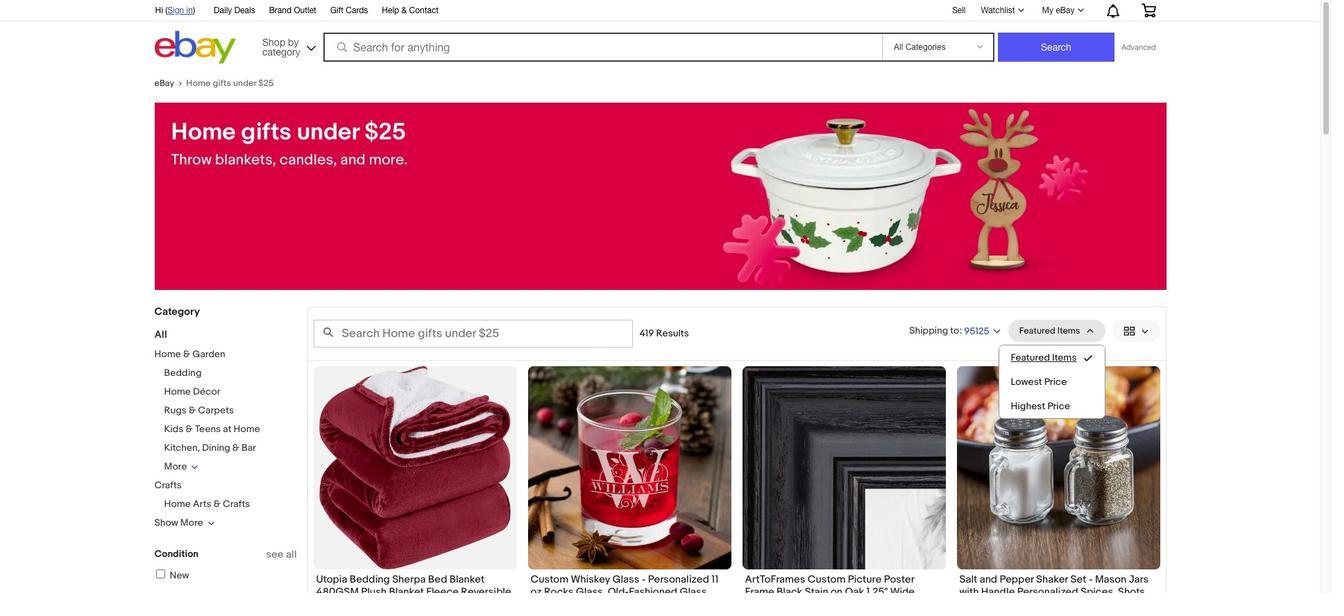 Task type: vqa. For each thing, say whether or not it's contained in the screenshot.
(
yes



Task type: locate. For each thing, give the bounding box(es) containing it.
glass left 11
[[680, 586, 707, 593]]

featured up featured items link
[[1019, 325, 1056, 337]]

daily
[[214, 6, 232, 15]]

1 horizontal spatial custom
[[808, 573, 846, 586]]

1 vertical spatial ebay
[[154, 78, 174, 89]]

and right salt
[[980, 573, 997, 586]]

plush
[[361, 586, 387, 593]]

crafts right arts on the left bottom of page
[[223, 498, 250, 510]]

custom whiskey glass - personalized 11 oz rocks glass, old-fashioned glass image
[[528, 366, 731, 570]]

with
[[959, 586, 979, 593]]

1 horizontal spatial gifts
[[241, 118, 292, 147]]

view: gallery view image
[[1123, 324, 1149, 338]]

featured for featured items dropdown button
[[1019, 325, 1056, 337]]

-
[[642, 573, 646, 586], [1089, 573, 1093, 586]]

ebay inside "my ebay" "link"
[[1056, 6, 1075, 15]]

throw
[[171, 151, 212, 169]]

home gifts under $25 throw blankets, candles, and more.
[[171, 118, 408, 169]]

personalized inside custom whiskey glass - personalized 11 oz rocks glass, old-fashioned glass
[[648, 573, 709, 586]]

garden
[[192, 348, 225, 360]]

2 - from the left
[[1089, 573, 1093, 586]]

1 - from the left
[[642, 573, 646, 586]]

home gifts under $25
[[186, 78, 274, 89]]

1 vertical spatial bedding
[[350, 573, 390, 586]]

more down kitchen,
[[164, 461, 187, 473]]

gifts
[[213, 78, 231, 89], [241, 118, 292, 147]]

salt
[[959, 573, 977, 586]]

0 horizontal spatial gifts
[[213, 78, 231, 89]]

glass
[[612, 573, 639, 586], [680, 586, 707, 593]]

featured items inside dropdown button
[[1019, 325, 1080, 337]]

None submit
[[998, 33, 1115, 62]]

0 horizontal spatial blanket
[[389, 586, 424, 593]]

home & garden link
[[154, 348, 225, 360]]

bedding inside 'utopia bedding sherpa bed blanket 480gsm plush blanket fleece reversibl'
[[350, 573, 390, 586]]

items
[[1058, 325, 1080, 337], [1052, 352, 1077, 364]]

1 vertical spatial and
[[980, 573, 997, 586]]

2 custom from the left
[[808, 573, 846, 586]]

by
[[288, 36, 299, 48]]

bedding down home & garden "link"
[[164, 367, 202, 379]]

black
[[777, 586, 803, 593]]

personalized
[[648, 573, 709, 586], [1017, 586, 1078, 593]]

:
[[959, 324, 962, 336]]

gift cards link
[[330, 3, 368, 19]]

- inside salt and pepper shaker set - mason jars with handle personalized spices, shots
[[1089, 573, 1093, 586]]

0 horizontal spatial personalized
[[648, 573, 709, 586]]

more down arts on the left bottom of page
[[180, 517, 203, 529]]

featured items up featured items link
[[1019, 325, 1080, 337]]

& inside account navigation
[[402, 6, 407, 15]]

teens
[[195, 423, 221, 435]]

- right "set"
[[1089, 573, 1093, 586]]

& right rugs
[[189, 405, 196, 416]]

&
[[402, 6, 407, 15], [183, 348, 190, 360], [189, 405, 196, 416], [186, 423, 193, 435], [232, 442, 239, 454], [214, 498, 221, 510]]

0 vertical spatial items
[[1058, 325, 1080, 337]]

outlet
[[294, 6, 316, 15]]

1 horizontal spatial -
[[1089, 573, 1093, 586]]

oak
[[845, 586, 864, 593]]

1 horizontal spatial and
[[980, 573, 997, 586]]

gift cards
[[330, 6, 368, 15]]

bedding link
[[164, 367, 202, 379]]

dining
[[202, 442, 230, 454]]

price down lowest price link
[[1048, 400, 1070, 412]]

0 horizontal spatial $25
[[258, 78, 274, 89]]

1 horizontal spatial ebay
[[1056, 6, 1075, 15]]

poster
[[884, 573, 914, 586]]

blanket right "bed"
[[449, 573, 485, 586]]

1 vertical spatial price
[[1048, 400, 1070, 412]]

utopia bedding sherpa bed blanket 480gsm plush blanket fleece reversibl link
[[316, 573, 514, 593]]

1 horizontal spatial under
[[297, 118, 359, 147]]

0 vertical spatial and
[[340, 151, 365, 169]]

shop by category
[[262, 36, 300, 57]]

& inside crafts home arts & crafts
[[214, 498, 221, 510]]

featured items
[[1019, 325, 1080, 337], [1011, 352, 1077, 364]]

1 horizontal spatial personalized
[[1017, 586, 1078, 593]]

home
[[186, 78, 211, 89], [171, 118, 236, 147], [154, 348, 181, 360], [164, 386, 191, 398], [234, 423, 260, 435], [164, 498, 191, 510]]

featured items up lowest price
[[1011, 352, 1077, 364]]

set
[[1070, 573, 1086, 586]]

95125
[[964, 325, 990, 337]]

& right help
[[402, 6, 407, 15]]

under up "candles,"
[[297, 118, 359, 147]]

price up highest price link
[[1044, 376, 1067, 388]]

all
[[286, 548, 297, 561]]

1 vertical spatial under
[[297, 118, 359, 147]]

featured items button
[[1008, 320, 1105, 342]]

0 horizontal spatial crafts
[[154, 480, 182, 491]]

show
[[154, 517, 178, 529]]

0 vertical spatial crafts
[[154, 480, 182, 491]]

0 vertical spatial featured items
[[1019, 325, 1080, 337]]

under
[[233, 78, 256, 89], [297, 118, 359, 147]]

items up lowest price link
[[1052, 352, 1077, 364]]

shop by category banner
[[147, 0, 1166, 67]]

items up featured items link
[[1058, 325, 1080, 337]]

1 horizontal spatial bedding
[[350, 573, 390, 586]]

gifts inside home gifts under $25 throw blankets, candles, and more.
[[241, 118, 292, 147]]

gifts up 'blankets,'
[[241, 118, 292, 147]]

glass right the "whiskey"
[[612, 573, 639, 586]]

watchlist link
[[973, 2, 1030, 19]]

0 vertical spatial under
[[233, 78, 256, 89]]

under for home gifts under $25 throw blankets, candles, and more.
[[297, 118, 359, 147]]

and
[[340, 151, 365, 169], [980, 573, 997, 586]]

ebay link
[[154, 78, 186, 89]]

account navigation
[[147, 0, 1166, 22]]

0 horizontal spatial bedding
[[164, 367, 202, 379]]

kitchen, dining & bar link
[[164, 442, 256, 454]]

shaker
[[1036, 573, 1068, 586]]

spices,
[[1081, 586, 1116, 593]]

advanced
[[1122, 43, 1156, 51]]

carpets
[[198, 405, 234, 416]]

1 vertical spatial items
[[1052, 352, 1077, 364]]

arttoframes custom picture poster frame black stain on oak 1.25" wid link
[[745, 573, 943, 593]]

$25 for home gifts under $25
[[258, 78, 274, 89]]

shipping to : 95125
[[909, 324, 990, 337]]

blankets,
[[215, 151, 276, 169]]

arttoframes
[[745, 573, 805, 586]]

1 vertical spatial featured items
[[1011, 352, 1077, 364]]

bedding right the utopia
[[350, 573, 390, 586]]

category
[[262, 46, 300, 57]]

0 horizontal spatial ebay
[[154, 78, 174, 89]]

ebay left home gifts under $25
[[154, 78, 174, 89]]

personalized inside salt and pepper shaker set - mason jars with handle personalized spices, shots
[[1017, 586, 1078, 593]]

under inside home gifts under $25 throw blankets, candles, and more.
[[297, 118, 359, 147]]

0 vertical spatial $25
[[258, 78, 274, 89]]

sell
[[952, 5, 966, 15]]

home gifts under $25 main content
[[143, 67, 1177, 593]]

under down shop by category dropdown button
[[233, 78, 256, 89]]

featured inside dropdown button
[[1019, 325, 1056, 337]]

0 horizontal spatial under
[[233, 78, 256, 89]]

1 vertical spatial featured
[[1011, 352, 1050, 364]]

1 vertical spatial crafts
[[223, 498, 250, 510]]

items inside featured items link
[[1052, 352, 1077, 364]]

custom whiskey glass - personalized 11 oz rocks glass, old-fashioned glass link
[[531, 573, 728, 593]]

1 horizontal spatial $25
[[365, 118, 406, 147]]

- right old- at the left bottom of the page
[[642, 573, 646, 586]]

& up bedding 'link'
[[183, 348, 190, 360]]

$25 down category
[[258, 78, 274, 89]]

see all
[[266, 548, 297, 561]]

custom
[[531, 573, 569, 586], [808, 573, 846, 586]]

and left "more."
[[340, 151, 365, 169]]

rugs & carpets link
[[164, 405, 234, 416]]

1 vertical spatial $25
[[365, 118, 406, 147]]

picture
[[848, 573, 882, 586]]

price
[[1044, 376, 1067, 388], [1048, 400, 1070, 412]]

blanket right plush
[[389, 586, 424, 593]]

$25 inside home gifts under $25 throw blankets, candles, and more.
[[365, 118, 406, 147]]

price for highest price
[[1048, 400, 1070, 412]]

contact
[[409, 6, 439, 15]]

and inside salt and pepper shaker set - mason jars with handle personalized spices, shots
[[980, 573, 997, 586]]

featured items link
[[1000, 346, 1105, 370]]

0 vertical spatial bedding
[[164, 367, 202, 379]]

featured items for featured items dropdown button
[[1019, 325, 1080, 337]]

gifts right ebay link
[[213, 78, 231, 89]]

ebay inside home gifts under $25 main content
[[154, 78, 174, 89]]

salt and pepper shaker set - mason jars with handle personalized spices, shots image
[[957, 366, 1160, 570]]

0 horizontal spatial -
[[642, 573, 646, 586]]

0 vertical spatial gifts
[[213, 78, 231, 89]]

sherpa
[[392, 573, 426, 586]]

0 vertical spatial featured
[[1019, 325, 1056, 337]]

& right kids
[[186, 423, 193, 435]]

my
[[1042, 6, 1054, 15]]

stain
[[805, 586, 828, 593]]

0 horizontal spatial custom
[[531, 573, 569, 586]]

0 vertical spatial ebay
[[1056, 6, 1075, 15]]

0 horizontal spatial and
[[340, 151, 365, 169]]

items inside featured items dropdown button
[[1058, 325, 1080, 337]]

$25 up "more."
[[365, 118, 406, 147]]

glass,
[[576, 586, 605, 593]]

1 vertical spatial gifts
[[241, 118, 292, 147]]

& right arts on the left bottom of page
[[214, 498, 221, 510]]

crafts down more button
[[154, 480, 182, 491]]

at
[[223, 423, 231, 435]]

featured up the lowest
[[1011, 352, 1050, 364]]

1 custom from the left
[[531, 573, 569, 586]]

ebay right my at the right top of the page
[[1056, 6, 1075, 15]]

0 vertical spatial price
[[1044, 376, 1067, 388]]

$25
[[258, 78, 274, 89], [365, 118, 406, 147]]

pepper
[[1000, 573, 1034, 586]]

new
[[170, 570, 189, 582]]



Task type: describe. For each thing, give the bounding box(es) containing it.
(
[[165, 6, 167, 15]]

advanced link
[[1115, 33, 1163, 61]]

see all button
[[266, 548, 297, 561]]

custom whiskey glass - personalized 11 oz rocks glass, old-fashioned glass
[[531, 573, 718, 593]]

utopia
[[316, 573, 347, 586]]

1 horizontal spatial blanket
[[449, 573, 485, 586]]

mason
[[1095, 573, 1127, 586]]

hi ( sign in )
[[155, 6, 195, 15]]

price for lowest price
[[1044, 376, 1067, 388]]

1 vertical spatial more
[[180, 517, 203, 529]]

watchlist
[[981, 6, 1015, 15]]

salt and pepper shaker set - mason jars with handle personalized spices, shots
[[959, 573, 1149, 593]]

sell link
[[946, 5, 972, 15]]

bedding inside bedding home décor rugs & carpets kids & teens at home kitchen, dining & bar
[[164, 367, 202, 379]]

more button
[[164, 461, 199, 473]]

sign
[[167, 6, 184, 15]]

condition
[[154, 548, 199, 560]]

gifts for home gifts under $25
[[213, 78, 231, 89]]

- inside custom whiskey glass - personalized 11 oz rocks glass, old-fashioned glass
[[642, 573, 646, 586]]

help & contact link
[[382, 3, 439, 19]]

frame
[[745, 586, 774, 593]]

hi
[[155, 6, 163, 15]]

brand outlet link
[[269, 3, 316, 19]]

shop by category button
[[256, 31, 319, 61]]

brand outlet
[[269, 6, 316, 15]]

daily deals link
[[214, 3, 255, 19]]

arttoframes custom picture poster frame black stain on oak 1.25" wide wood image
[[742, 366, 946, 570]]

gift
[[330, 6, 344, 15]]

home décor link
[[164, 386, 220, 398]]

fleece
[[426, 586, 459, 593]]

home arts & crafts link
[[164, 498, 250, 510]]

your shopping cart image
[[1141, 3, 1157, 17]]

category
[[154, 305, 200, 319]]

whiskey
[[571, 573, 610, 586]]

shipping
[[909, 324, 948, 336]]

419 results
[[640, 328, 689, 339]]

utopia bedding sherpa bed blanket 480gsm plush blanket fleece reversible blanket image
[[319, 366, 511, 570]]

home & garden
[[154, 348, 225, 360]]

lowest
[[1011, 376, 1042, 388]]

home inside crafts home arts & crafts
[[164, 498, 191, 510]]

& left bar
[[232, 442, 239, 454]]

daily deals
[[214, 6, 255, 15]]

shop
[[262, 36, 285, 48]]

utopia bedding sherpa bed blanket 480gsm plush blanket fleece reversibl
[[316, 573, 511, 593]]

décor
[[193, 386, 220, 398]]

lowest price link
[[1000, 370, 1105, 394]]

crafts home arts & crafts
[[154, 480, 250, 510]]

cards
[[346, 6, 368, 15]]

handle
[[981, 586, 1015, 593]]

deals
[[234, 6, 255, 15]]

Enter your search keyword text field
[[313, 320, 633, 348]]

and inside home gifts under $25 throw blankets, candles, and more.
[[340, 151, 365, 169]]

arts
[[193, 498, 211, 510]]

on
[[831, 586, 843, 593]]

custom inside custom whiskey glass - personalized 11 oz rocks glass, old-fashioned glass
[[531, 573, 569, 586]]

1.25"
[[867, 586, 888, 593]]

1 horizontal spatial glass
[[680, 586, 707, 593]]

to
[[950, 324, 959, 336]]

salt and pepper shaker set - mason jars with handle personalized spices, shots link
[[959, 573, 1157, 593]]

)
[[193, 6, 195, 15]]

crafts link
[[154, 480, 182, 491]]

0 vertical spatial more
[[164, 461, 187, 473]]

1 horizontal spatial crafts
[[223, 498, 250, 510]]

arttoframes custom picture poster frame black stain on oak 1.25" wid
[[745, 573, 915, 593]]

kids & teens at home link
[[164, 423, 260, 435]]

New checkbox
[[156, 570, 165, 579]]

$25 for home gifts under $25 throw blankets, candles, and more.
[[365, 118, 406, 147]]

help
[[382, 6, 399, 15]]

highest price
[[1011, 400, 1070, 412]]

featured for featured items link
[[1011, 352, 1050, 364]]

candles,
[[280, 151, 337, 169]]

highest price link
[[1000, 394, 1105, 418]]

gifts for home gifts under $25 throw blankets, candles, and more.
[[241, 118, 292, 147]]

419
[[640, 328, 654, 339]]

11
[[712, 573, 718, 586]]

jars
[[1129, 573, 1149, 586]]

new link
[[154, 570, 189, 582]]

highest
[[1011, 400, 1045, 412]]

Search for anything text field
[[325, 34, 879, 60]]

items for featured items link
[[1052, 352, 1077, 364]]

under for home gifts under $25
[[233, 78, 256, 89]]

brand
[[269, 6, 292, 15]]

results
[[656, 328, 689, 339]]

featured items for featured items link
[[1011, 352, 1077, 364]]

rugs
[[164, 405, 187, 416]]

custom inside arttoframes custom picture poster frame black stain on oak 1.25" wid
[[808, 573, 846, 586]]

0 horizontal spatial glass
[[612, 573, 639, 586]]

rocks
[[544, 586, 574, 593]]

see
[[266, 548, 284, 561]]

old-
[[608, 586, 629, 593]]

home inside home gifts under $25 throw blankets, candles, and more.
[[171, 118, 236, 147]]

bar
[[242, 442, 256, 454]]

items for featured items dropdown button
[[1058, 325, 1080, 337]]

lowest price
[[1011, 376, 1067, 388]]

help & contact
[[382, 6, 439, 15]]

my ebay link
[[1035, 2, 1090, 19]]

none submit inside shop by category banner
[[998, 33, 1115, 62]]



